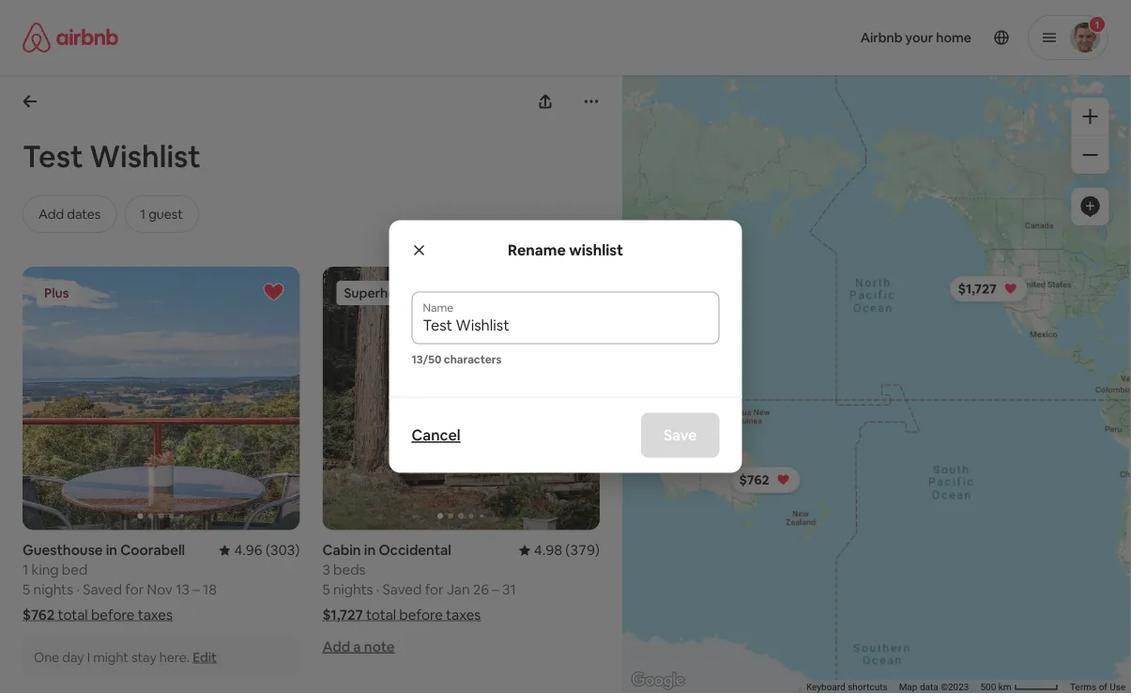 Task type: describe. For each thing, give the bounding box(es) containing it.
characters
[[444, 352, 502, 366]]

total inside guesthouse in coorabell 1 king bed 5 nights · saved for nov 13 – 18 $762 total before taxes
[[58, 606, 88, 624]]

5 inside guesthouse in coorabell 1 king bed 5 nights · saved for nov 13 – 18 $762 total before taxes
[[23, 580, 30, 599]]

(379)
[[566, 541, 600, 559]]

$1,727 inside cabin in occidental 3 beds 5 nights · saved for jan 26 – 31 $1,727 total before taxes
[[322, 606, 363, 624]]

king
[[31, 561, 59, 579]]

google map
including 2 saved stays. region
[[596, 0, 1132, 693]]

· inside cabin in occidental 3 beds 5 nights · saved for jan 26 – 31 $1,727 total before taxes
[[376, 580, 380, 599]]

add
[[322, 637, 350, 656]]

terms
[[1070, 681, 1097, 693]]

13/50
[[412, 352, 442, 366]]

terms of use link
[[1070, 681, 1126, 693]]

total inside cabin in occidental 3 beds 5 nights · saved for jan 26 – 31 $1,727 total before taxes
[[366, 606, 396, 624]]

cancel
[[412, 425, 461, 445]]

save
[[664, 425, 697, 445]]

before inside cabin in occidental 3 beds 5 nights · saved for jan 26 – 31 $1,727 total before taxes
[[399, 606, 443, 624]]

$1,727 inside button
[[958, 280, 997, 297]]

settings dialog
[[389, 220, 742, 473]]

taxes inside guesthouse in coorabell 1 king bed 5 nights · saved for nov 13 – 18 $762 total before taxes
[[138, 606, 173, 624]]

jan
[[447, 580, 470, 599]]

zoom out image
[[1083, 147, 1098, 162]]

– inside cabin in occidental 3 beds 5 nights · saved for jan 26 – 31 $1,727 total before taxes
[[492, 580, 499, 599]]

3
[[322, 561, 330, 579]]

$762 button
[[731, 467, 801, 493]]

4.98
[[534, 541, 563, 559]]

guesthouse in coorabell 1 king bed 5 nights · saved for nov 13 – 18 $762 total before taxes
[[23, 541, 217, 624]]

i
[[87, 649, 90, 665]]

cabin in occidental 3 beds 5 nights · saved for jan 26 – 31 $1,727 total before taxes
[[322, 541, 516, 624]]

remove from wishlist: guesthouse in coorabell image
[[262, 281, 285, 303]]

keyboard
[[806, 681, 846, 693]]

$762 inside guesthouse in coorabell 1 king bed 5 nights · saved for nov 13 – 18 $762 total before taxes
[[23, 606, 55, 624]]

day
[[62, 649, 84, 665]]

13
[[176, 580, 190, 599]]

rename
[[508, 240, 566, 260]]

· inside guesthouse in coorabell 1 king bed 5 nights · saved for nov 13 – 18 $762 total before taxes
[[76, 580, 80, 599]]

test wishlist
[[23, 136, 201, 176]]

coorabell
[[121, 541, 185, 559]]

keyboard shortcuts button
[[806, 680, 888, 693]]

none text field inside settings dialog
[[423, 316, 709, 335]]

beds
[[333, 561, 366, 579]]

keyboard shortcuts
[[806, 681, 888, 693]]

shortcuts
[[848, 681, 888, 693]]

4.96
[[234, 541, 263, 559]]

add a note button
[[322, 637, 395, 656]]

stay
[[132, 649, 157, 665]]

– inside guesthouse in coorabell 1 king bed 5 nights · saved for nov 13 – 18 $762 total before taxes
[[193, 580, 200, 599]]

a
[[353, 637, 361, 656]]

occidental
[[379, 541, 452, 559]]

of
[[1099, 681, 1108, 693]]

map
[[899, 681, 918, 693]]

wishlist
[[569, 240, 624, 260]]

26
[[473, 580, 489, 599]]

add a place to the map image
[[1079, 195, 1102, 218]]

google image
[[627, 669, 689, 693]]

for inside cabin in occidental 3 beds 5 nights · saved for jan 26 – 31 $1,727 total before taxes
[[425, 580, 444, 599]]

500 km button
[[975, 680, 1065, 693]]

km
[[999, 681, 1012, 693]]



Task type: vqa. For each thing, say whether or not it's contained in the screenshot.
Cancel
yes



Task type: locate. For each thing, give the bounding box(es) containing it.
1 · from the left
[[76, 580, 80, 599]]

in for cabin
[[364, 541, 376, 559]]

here.
[[159, 649, 190, 665]]

in for guesthouse
[[106, 541, 118, 559]]

0 horizontal spatial nights
[[33, 580, 73, 599]]

in
[[106, 541, 118, 559], [364, 541, 376, 559]]

1 horizontal spatial group
[[322, 267, 600, 530]]

0 vertical spatial $762
[[739, 471, 770, 488]]

for left jan
[[425, 580, 444, 599]]

0 horizontal spatial taxes
[[138, 606, 173, 624]]

1 horizontal spatial before
[[399, 606, 443, 624]]

saved inside guesthouse in coorabell 1 king bed 5 nights · saved for nov 13 – 18 $762 total before taxes
[[83, 580, 122, 599]]

total up note
[[366, 606, 396, 624]]

for inside guesthouse in coorabell 1 king bed 5 nights · saved for nov 13 – 18 $762 total before taxes
[[125, 580, 144, 599]]

taxes
[[138, 606, 173, 624], [446, 606, 481, 624]]

0 horizontal spatial $762
[[23, 606, 55, 624]]

1 horizontal spatial total
[[366, 606, 396, 624]]

500 km
[[981, 681, 1014, 693]]

1 in from the left
[[106, 541, 118, 559]]

0 horizontal spatial in
[[106, 541, 118, 559]]

–
[[193, 580, 200, 599], [492, 580, 499, 599]]

saved down 'bed'
[[83, 580, 122, 599]]

add a note
[[322, 637, 395, 656]]

rename wishlist
[[508, 240, 624, 260]]

one day i might stay here. edit
[[34, 649, 217, 665]]

0 horizontal spatial group
[[23, 267, 300, 530]]

nights down king
[[33, 580, 73, 599]]

2 taxes from the left
[[446, 606, 481, 624]]

1 taxes from the left
[[138, 606, 173, 624]]

1 horizontal spatial 5
[[322, 580, 330, 599]]

18
[[203, 580, 217, 599]]

1 horizontal spatial saved
[[383, 580, 422, 599]]

test
[[23, 136, 83, 176]]

0 horizontal spatial saved
[[83, 580, 122, 599]]

2 saved from the left
[[383, 580, 422, 599]]

1 – from the left
[[193, 580, 200, 599]]

· down 'bed'
[[76, 580, 80, 599]]

1 horizontal spatial taxes
[[446, 606, 481, 624]]

0 horizontal spatial for
[[125, 580, 144, 599]]

1 nights from the left
[[33, 580, 73, 599]]

remove from wishlist: cabin in occidental image
[[562, 281, 585, 303]]

map data ©2023
[[899, 681, 969, 693]]

13/50 characters
[[412, 352, 502, 366]]

1 horizontal spatial $762
[[739, 471, 770, 488]]

nights inside guesthouse in coorabell 1 king bed 5 nights · saved for nov 13 – 18 $762 total before taxes
[[33, 580, 73, 599]]

2 5 from the left
[[322, 580, 330, 599]]

zoom in image
[[1083, 109, 1098, 124]]

– left 31
[[492, 580, 499, 599]]

1 horizontal spatial nights
[[333, 580, 373, 599]]

data
[[920, 681, 939, 693]]

before up might at the left bottom of the page
[[91, 606, 135, 624]]

1 saved from the left
[[83, 580, 122, 599]]

cancel button
[[402, 417, 470, 454]]

$1,727
[[958, 280, 997, 297], [322, 606, 363, 624]]

1 horizontal spatial for
[[425, 580, 444, 599]]

(303)
[[266, 541, 300, 559]]

use
[[1110, 681, 1126, 693]]

2 nights from the left
[[333, 580, 373, 599]]

1 horizontal spatial ·
[[376, 580, 380, 599]]

in inside cabin in occidental 3 beds 5 nights · saved for jan 26 – 31 $1,727 total before taxes
[[364, 541, 376, 559]]

2 · from the left
[[376, 580, 380, 599]]

saved inside cabin in occidental 3 beds 5 nights · saved for jan 26 – 31 $1,727 total before taxes
[[383, 580, 422, 599]]

save button
[[641, 413, 720, 458]]

2 for from the left
[[425, 580, 444, 599]]

1 horizontal spatial $1,727
[[958, 280, 997, 297]]

before inside guesthouse in coorabell 1 king bed 5 nights · saved for nov 13 – 18 $762 total before taxes
[[91, 606, 135, 624]]

1 horizontal spatial –
[[492, 580, 499, 599]]

nov
[[147, 580, 173, 599]]

2 total from the left
[[366, 606, 396, 624]]

$1,727 button
[[950, 276, 1028, 302]]

saved
[[83, 580, 122, 599], [383, 580, 422, 599]]

4.96 out of 5 average rating,  303 reviews image
[[219, 541, 300, 559]]

might
[[93, 649, 129, 665]]

in inside guesthouse in coorabell 1 king bed 5 nights · saved for nov 13 – 18 $762 total before taxes
[[106, 541, 118, 559]]

2 in from the left
[[364, 541, 376, 559]]

nights down beds
[[333, 580, 373, 599]]

group for cabin in occidental
[[322, 267, 600, 530]]

terms of use
[[1070, 681, 1126, 693]]

for left the nov
[[125, 580, 144, 599]]

0 vertical spatial $1,727
[[958, 280, 997, 297]]

1 vertical spatial $1,727
[[322, 606, 363, 624]]

$762
[[739, 471, 770, 488], [23, 606, 55, 624]]

1
[[23, 561, 28, 579]]

2 before from the left
[[399, 606, 443, 624]]

1 for from the left
[[125, 580, 144, 599]]

in right cabin at the left bottom of the page
[[364, 541, 376, 559]]

31
[[503, 580, 516, 599]]

nights inside cabin in occidental 3 beds 5 nights · saved for jan 26 – 31 $1,727 total before taxes
[[333, 580, 373, 599]]

cabin
[[322, 541, 361, 559]]

0 horizontal spatial total
[[58, 606, 88, 624]]

in left 'coorabell'
[[106, 541, 118, 559]]

©2023
[[941, 681, 969, 693]]

group
[[23, 267, 300, 530], [322, 267, 600, 530]]

group for guesthouse in coorabell
[[23, 267, 300, 530]]

bed
[[62, 561, 88, 579]]

· down occidental
[[376, 580, 380, 599]]

·
[[76, 580, 80, 599], [376, 580, 380, 599]]

before
[[91, 606, 135, 624], [399, 606, 443, 624]]

0 horizontal spatial before
[[91, 606, 135, 624]]

– right "13"
[[193, 580, 200, 599]]

for
[[125, 580, 144, 599], [425, 580, 444, 599]]

wishlist
[[90, 136, 201, 176]]

one
[[34, 649, 59, 665]]

4.98 (379)
[[534, 541, 600, 559]]

4.96 (303)
[[234, 541, 300, 559]]

taxes down the nov
[[138, 606, 173, 624]]

edit
[[193, 649, 217, 665]]

2 group from the left
[[322, 267, 600, 530]]

1 before from the left
[[91, 606, 135, 624]]

total
[[58, 606, 88, 624], [366, 606, 396, 624]]

taxes inside cabin in occidental 3 beds 5 nights · saved for jan 26 – 31 $1,727 total before taxes
[[446, 606, 481, 624]]

total up the day
[[58, 606, 88, 624]]

nights
[[33, 580, 73, 599], [333, 580, 373, 599]]

0 horizontal spatial 5
[[23, 580, 30, 599]]

1 group from the left
[[23, 267, 300, 530]]

500
[[981, 681, 996, 693]]

0 horizontal spatial –
[[193, 580, 200, 599]]

1 horizontal spatial in
[[364, 541, 376, 559]]

0 horizontal spatial $1,727
[[322, 606, 363, 624]]

1 vertical spatial $762
[[23, 606, 55, 624]]

1 5 from the left
[[23, 580, 30, 599]]

0 horizontal spatial ·
[[76, 580, 80, 599]]

edit button
[[193, 649, 217, 665]]

saved down occidental
[[383, 580, 422, 599]]

5 inside cabin in occidental 3 beds 5 nights · saved for jan 26 – 31 $1,727 total before taxes
[[322, 580, 330, 599]]

4.98 out of 5 average rating,  379 reviews image
[[519, 541, 600, 559]]

taxes down jan
[[446, 606, 481, 624]]

profile element
[[588, 0, 1109, 75]]

note
[[364, 637, 395, 656]]

5
[[23, 580, 30, 599], [322, 580, 330, 599]]

$762 inside button
[[739, 471, 770, 488]]

guesthouse
[[23, 541, 103, 559]]

5 down 1
[[23, 580, 30, 599]]

None text field
[[423, 316, 709, 335]]

2 – from the left
[[492, 580, 499, 599]]

before down occidental
[[399, 606, 443, 624]]

5 down 3
[[322, 580, 330, 599]]

1 total from the left
[[58, 606, 88, 624]]



